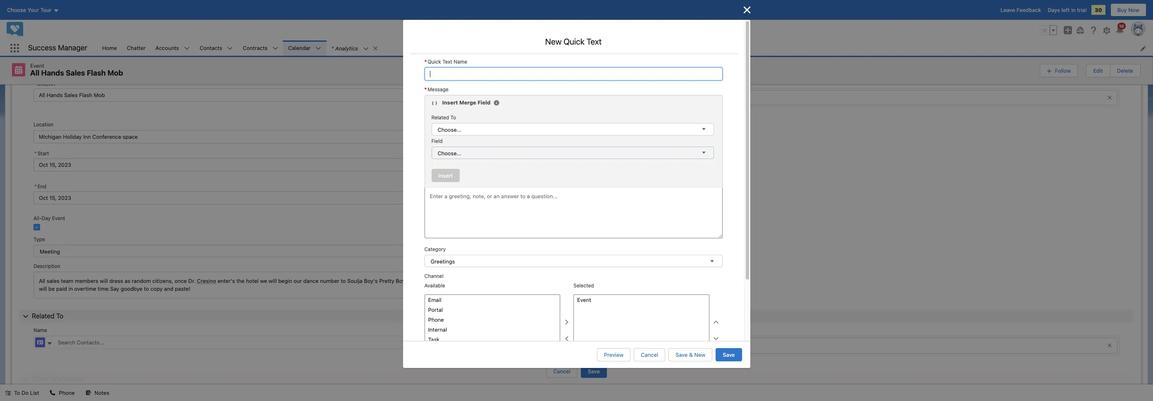 Task type: describe. For each thing, give the bounding box(es) containing it.
home link
[[97, 41, 122, 56]]

phone
[[59, 390, 75, 397]]

text default image down related to "dropdown button"
[[560, 340, 566, 346]]

* left message
[[425, 86, 427, 93]]

text default image down message
[[432, 100, 438, 106]]

* down all
[[34, 80, 37, 87]]

0 vertical spatial text
[[587, 37, 602, 46]]

leave
[[1001, 7, 1016, 13]]

delete button
[[1111, 64, 1141, 77]]

preview button
[[597, 349, 631, 362]]

to do list
[[14, 390, 39, 397]]

follow
[[1056, 67, 1072, 74]]

greetings button
[[425, 255, 723, 268]]

buy now button
[[1111, 3, 1147, 17]]

feedback
[[1017, 7, 1042, 13]]

days
[[1049, 7, 1061, 13]]

buy
[[1118, 7, 1128, 13]]

* subject
[[34, 80, 55, 87]]

Location text field
[[34, 130, 570, 143]]

success
[[28, 44, 56, 52]]

insert merge field
[[442, 99, 491, 106]]

analytics
[[336, 45, 358, 52]]

choose... button
[[432, 123, 714, 136]]

30
[[1096, 7, 1103, 13]]

mob
[[108, 69, 123, 77]]

* left start
[[34, 150, 37, 157]]

preview
[[604, 352, 624, 359]]

0 vertical spatial new
[[546, 37, 562, 46]]

days left in trial
[[1049, 7, 1087, 13]]

in
[[1072, 7, 1076, 13]]

creslife pharmaceutical link
[[586, 338, 1118, 354]]

description
[[34, 263, 60, 270]]

text default image inside the to do list button
[[5, 391, 11, 396]]

pharmaceutical
[[620, 343, 659, 350]]

follow button
[[1040, 64, 1079, 77]]

accounts
[[156, 45, 179, 51]]

edit button
[[1088, 64, 1110, 77]]

notes button
[[81, 385, 114, 402]]

digest
[[45, 35, 64, 42]]

to inside button
[[14, 390, 20, 397]]

notes
[[95, 390, 109, 397]]

greetings
[[431, 259, 455, 265]]

save & new button
[[669, 349, 713, 362]]

new quick text
[[546, 37, 602, 46]]

start
[[38, 150, 49, 157]]

new inside button
[[695, 352, 706, 359]]

calendar link
[[283, 41, 316, 56]]

2 horizontal spatial save
[[723, 352, 735, 359]]

quick text name
[[428, 59, 468, 65]]

text default image right contacts icon
[[47, 341, 53, 347]]

text default image inside list item
[[373, 45, 379, 51]]

event inside event all hands sales flash mob
[[30, 62, 44, 69]]

0 vertical spatial cancel button
[[634, 349, 666, 362]]

0 horizontal spatial cancel button
[[547, 365, 578, 379]]

all-
[[34, 215, 42, 222]]

edit
[[1094, 67, 1104, 74]]

end
[[38, 184, 46, 190]]

insert button
[[432, 169, 460, 183]]

flash
[[87, 69, 106, 77]]

all
[[30, 69, 39, 77]]

all-day event
[[34, 215, 65, 222]]

reminder set
[[34, 391, 65, 397]]

chatter link
[[122, 41, 151, 56]]

meeting digest
[[19, 35, 64, 42]]

accounts list item
[[151, 41, 195, 56]]

text default image inside 'notes' 'button'
[[85, 391, 91, 396]]

1 horizontal spatial related
[[432, 114, 449, 121]]

* end
[[34, 184, 46, 190]]

leave feedback link
[[1001, 7, 1042, 13]]

* left quick text name
[[425, 59, 427, 65]]

location
[[34, 121, 54, 128]]

All-Day Event checkbox
[[34, 224, 40, 231]]

related inside related to "dropdown button"
[[32, 313, 54, 320]]

assigned
[[587, 79, 608, 85]]

meeting for meeting digest
[[19, 35, 43, 42]]

save & new
[[676, 352, 706, 359]]

merge
[[460, 99, 477, 106]]

channel
[[425, 274, 444, 280]]

delete
[[1118, 67, 1134, 74]]

event all hands sales flash mob
[[30, 62, 123, 77]]

sales
[[66, 69, 85, 77]]

* left assigned
[[584, 79, 586, 85]]

type
[[34, 236, 45, 243]]

james
[[599, 95, 616, 101]]

save inside button
[[676, 352, 688, 359]]

contracts link
[[238, 41, 273, 56]]

search...
[[498, 27, 520, 34]]

list
[[30, 390, 39, 397]]



Task type: vqa. For each thing, say whether or not it's contained in the screenshot.
leftmost title
no



Task type: locate. For each thing, give the bounding box(es) containing it.
1 horizontal spatial cancel button
[[634, 349, 666, 362]]

james peterson
[[599, 95, 639, 101]]

field right merge
[[478, 99, 491, 106]]

* left end
[[34, 184, 37, 190]]

selected
[[574, 283, 594, 289]]

save button right &
[[716, 349, 742, 362]]

creslife pharmaceutical
[[599, 343, 659, 350]]

related to up 'choose...'
[[432, 114, 456, 121]]

1 vertical spatial text
[[443, 59, 453, 65]]

quick
[[564, 37, 585, 46], [428, 59, 441, 65]]

reminder
[[34, 391, 56, 397]]

1 vertical spatial related to
[[32, 313, 63, 320]]

meeting for meeting
[[40, 248, 60, 255]]

* inside list item
[[332, 45, 334, 52]]

information
[[51, 376, 85, 383]]

Description text field
[[34, 272, 570, 299]]

calendar inside calendar link
[[288, 45, 311, 51]]

0 horizontal spatial field
[[432, 138, 443, 144]]

name
[[454, 59, 468, 65], [34, 328, 47, 334]]

contacts image
[[35, 338, 45, 348]]

inverse image
[[742, 5, 752, 15]]

event down success
[[30, 62, 44, 69]]

text up calendar details dropdown button
[[587, 37, 602, 46]]

1 vertical spatial save button
[[581, 365, 607, 379]]

calendar
[[288, 45, 311, 51], [32, 64, 59, 72]]

1 horizontal spatial field
[[478, 99, 491, 106]]

0 vertical spatial field
[[478, 99, 491, 106]]

insert for insert
[[439, 173, 453, 179]]

details
[[61, 64, 81, 72]]

choose...
[[438, 126, 462, 133]]

1 horizontal spatial cancel
[[641, 352, 659, 359]]

other information
[[32, 376, 85, 383]]

related to button
[[19, 310, 1135, 323]]

calendar for calendar details
[[32, 64, 59, 72]]

1 vertical spatial cancel button
[[547, 365, 578, 379]]

related
[[432, 114, 449, 121], [32, 313, 54, 320]]

* analytics
[[332, 45, 358, 52]]

james peterson link
[[586, 90, 1118, 106]]

1 vertical spatial cancel
[[554, 369, 571, 375]]

text up message
[[443, 59, 453, 65]]

* start
[[34, 150, 49, 157]]

0 vertical spatial quick
[[564, 37, 585, 46]]

phone button
[[45, 385, 80, 402]]

contacts
[[200, 45, 222, 51]]

calendar details button
[[19, 61, 1135, 75]]

0 horizontal spatial event
[[30, 62, 44, 69]]

0 horizontal spatial new
[[546, 37, 562, 46]]

other information button
[[19, 373, 1135, 386]]

set
[[57, 391, 65, 397]]

now
[[1129, 7, 1140, 13]]

new right &
[[695, 352, 706, 359]]

1 horizontal spatial new
[[695, 352, 706, 359]]

field down 'choose...'
[[432, 138, 443, 144]]

contracts
[[243, 45, 268, 51]]

related up contacts icon
[[32, 313, 54, 320]]

meeting
[[19, 35, 43, 42], [40, 248, 60, 255]]

group
[[1041, 25, 1058, 35], [1040, 63, 1142, 78], [34, 148, 570, 172], [34, 181, 570, 205]]

0 vertical spatial save button
[[716, 349, 742, 362]]

text default image right merge
[[494, 100, 500, 106]]

chatter
[[127, 45, 146, 51]]

0 horizontal spatial text
[[443, 59, 453, 65]]

assigned to
[[587, 79, 615, 85]]

success manager
[[28, 44, 87, 52]]

creslife
[[599, 343, 618, 350]]

text default image left notes on the bottom of the page
[[85, 391, 91, 396]]

cancel for left cancel button
[[554, 369, 571, 375]]

calendar inside calendar details dropdown button
[[32, 64, 59, 72]]

contracts list item
[[238, 41, 283, 56]]

text
[[587, 37, 602, 46], [443, 59, 453, 65]]

calendar up * subject
[[32, 64, 59, 72]]

related up 'choose...'
[[432, 114, 449, 121]]

0 vertical spatial event
[[30, 62, 44, 69]]

day
[[42, 215, 51, 222]]

category
[[425, 247, 446, 253]]

1 vertical spatial quick
[[428, 59, 441, 65]]

0 vertical spatial calendar
[[288, 45, 311, 51]]

0 horizontal spatial cancel
[[554, 369, 571, 375]]

search... button
[[481, 24, 647, 37]]

&
[[690, 352, 693, 359]]

1 horizontal spatial save
[[676, 352, 688, 359]]

calendar for calendar
[[288, 45, 311, 51]]

1 vertical spatial event
[[52, 215, 65, 222]]

calendar list item
[[283, 41, 327, 56]]

home
[[102, 45, 117, 51]]

* left analytics
[[332, 45, 334, 52]]

save down preview button on the bottom of page
[[588, 369, 600, 375]]

1 vertical spatial calendar
[[32, 64, 59, 72]]

save button down preview button on the bottom of page
[[581, 365, 607, 379]]

0 vertical spatial insert
[[442, 99, 458, 106]]

1 horizontal spatial save button
[[716, 349, 742, 362]]

0 horizontal spatial save
[[588, 369, 600, 375]]

save left &
[[676, 352, 688, 359]]

1 horizontal spatial name
[[454, 59, 468, 65]]

list item
[[327, 41, 382, 56]]

peterson
[[617, 95, 639, 101]]

1 horizontal spatial calendar
[[288, 45, 311, 51]]

quick up message
[[428, 59, 441, 65]]

save right &
[[723, 352, 735, 359]]

0 vertical spatial related to
[[432, 114, 456, 121]]

name up contacts icon
[[34, 328, 47, 334]]

0 horizontal spatial related to
[[32, 313, 63, 320]]

text default image
[[373, 45, 379, 51], [494, 100, 500, 106], [5, 391, 11, 396], [85, 391, 91, 396]]

available
[[425, 283, 445, 289]]

1 vertical spatial name
[[34, 328, 47, 334]]

0 horizontal spatial save button
[[581, 365, 607, 379]]

None text field
[[425, 67, 723, 81]]

related to inside "dropdown button"
[[32, 313, 63, 320]]

left
[[1062, 7, 1071, 13]]

related to up contacts icon
[[32, 313, 63, 320]]

group containing follow
[[1040, 63, 1142, 78]]

0 horizontal spatial name
[[34, 328, 47, 334]]

meeting digest link
[[12, 33, 71, 47]]

to
[[610, 79, 615, 85], [451, 114, 456, 121], [56, 313, 63, 320], [14, 390, 20, 397]]

meeting inside popup button
[[40, 248, 60, 255]]

meeting up description
[[40, 248, 60, 255]]

cancel
[[641, 352, 659, 359], [554, 369, 571, 375]]

1 vertical spatial new
[[695, 352, 706, 359]]

list containing home
[[97, 41, 1154, 56]]

new up calendar details dropdown button
[[546, 37, 562, 46]]

meeting up success
[[19, 35, 43, 42]]

trial
[[1078, 7, 1087, 13]]

other
[[32, 376, 49, 383]]

0 horizontal spatial related
[[32, 313, 54, 320]]

insert inside button
[[439, 173, 453, 179]]

cancel for top cancel button
[[641, 352, 659, 359]]

do
[[22, 390, 29, 397]]

name up insert merge field
[[454, 59, 468, 65]]

event right day
[[52, 215, 65, 222]]

1 vertical spatial meeting
[[40, 248, 60, 255]]

hands
[[41, 69, 64, 77]]

text default image left set
[[50, 391, 56, 396]]

0 horizontal spatial calendar
[[32, 64, 59, 72]]

buy now
[[1118, 7, 1140, 13]]

accounts link
[[151, 41, 184, 56]]

text default image left do
[[5, 391, 11, 396]]

text default image inside phone button
[[50, 391, 56, 396]]

insert for insert merge field
[[442, 99, 458, 106]]

save
[[676, 352, 688, 359], [723, 352, 735, 359], [588, 369, 600, 375]]

to do list button
[[0, 385, 44, 402]]

message
[[428, 86, 449, 93]]

text default image right analytics
[[373, 45, 379, 51]]

1 vertical spatial insert
[[439, 173, 453, 179]]

list item containing *
[[327, 41, 382, 56]]

list
[[97, 41, 1154, 56]]

1 vertical spatial field
[[432, 138, 443, 144]]

text default image
[[432, 100, 438, 106], [560, 340, 566, 346], [47, 341, 53, 347], [50, 391, 56, 396]]

contacts list item
[[195, 41, 238, 56]]

leave feedback
[[1001, 7, 1042, 13]]

None text field
[[34, 158, 570, 172], [34, 191, 570, 205], [34, 158, 570, 172], [34, 191, 570, 205]]

save button
[[716, 349, 742, 362], [581, 365, 607, 379]]

contacts link
[[195, 41, 227, 56]]

1 horizontal spatial text
[[587, 37, 602, 46]]

quick up calendar details dropdown button
[[564, 37, 585, 46]]

1 vertical spatial related
[[32, 313, 54, 320]]

0 vertical spatial name
[[454, 59, 468, 65]]

field
[[478, 99, 491, 106], [432, 138, 443, 144]]

manager
[[58, 44, 87, 52]]

0 horizontal spatial quick
[[428, 59, 441, 65]]

1 horizontal spatial event
[[52, 215, 65, 222]]

0 vertical spatial related
[[432, 114, 449, 121]]

1 horizontal spatial related to
[[432, 114, 456, 121]]

0 vertical spatial meeting
[[19, 35, 43, 42]]

Enter a greeting, note, or an answer to a question... text field
[[425, 188, 723, 239]]

1 horizontal spatial quick
[[564, 37, 585, 46]]

new
[[546, 37, 562, 46], [695, 352, 706, 359]]

insert
[[442, 99, 458, 106], [439, 173, 453, 179]]

meeting button
[[34, 245, 570, 258]]

to inside "dropdown button"
[[56, 313, 63, 320]]

0 vertical spatial cancel
[[641, 352, 659, 359]]

calendar right contracts "list item"
[[288, 45, 311, 51]]

calendar details
[[32, 64, 81, 72]]



